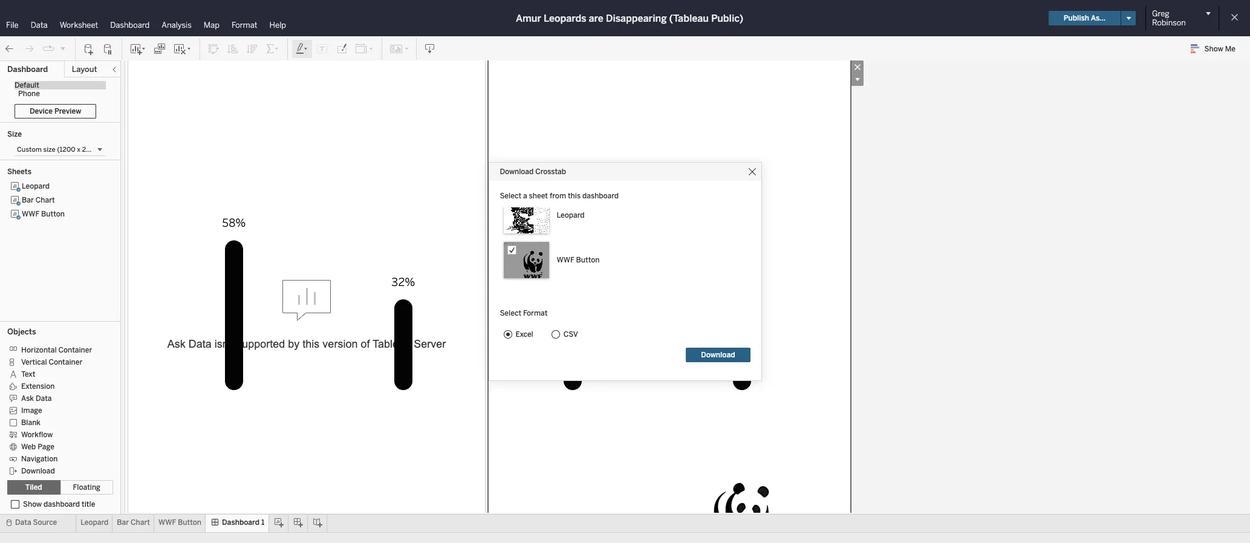 Task type: describe. For each thing, give the bounding box(es) containing it.
ask
[[21, 394, 34, 403]]

data source
[[15, 518, 57, 527]]

amur leopards are disappearing (tableau public)
[[516, 12, 743, 24]]

web page option
[[7, 440, 104, 452]]

2 vertical spatial leopard
[[81, 518, 108, 527]]

1 horizontal spatial dashboard
[[110, 21, 150, 30]]

tiled
[[25, 483, 42, 492]]

show dashboard title
[[23, 500, 95, 509]]

file
[[6, 21, 19, 30]]

vertical container
[[21, 358, 82, 366]]

analysis
[[162, 21, 192, 30]]

new worksheet image
[[129, 43, 146, 55]]

leopard for wwf
[[557, 211, 585, 220]]

0 vertical spatial bar
[[22, 196, 34, 204]]

show me button
[[1185, 39, 1247, 58]]

collapse image
[[111, 66, 118, 73]]

data for data
[[31, 21, 48, 30]]

download crosstab dialog
[[489, 163, 761, 380]]

show for show dashboard title
[[23, 500, 42, 509]]

device
[[30, 107, 53, 116]]

clear sheet image
[[173, 43, 192, 55]]

disappearing
[[606, 12, 667, 24]]

redo image
[[23, 43, 35, 55]]

horizontal container
[[21, 346, 92, 354]]

text
[[21, 370, 35, 379]]

duplicate image
[[154, 43, 166, 55]]

size
[[43, 146, 55, 154]]

amur
[[516, 12, 541, 24]]

default
[[15, 81, 39, 90]]

select format option group
[[500, 328, 750, 341]]

download crosstab
[[500, 168, 566, 176]]

1
[[261, 518, 265, 527]]

device preview
[[30, 107, 81, 116]]

0 horizontal spatial replay animation image
[[42, 43, 54, 55]]

phone
[[18, 90, 40, 98]]

workflow
[[21, 431, 53, 439]]

publish as...
[[1064, 14, 1106, 22]]

1 vertical spatial marks. press enter to open the view data window.. use arrow keys to navigate data visualization elements. image
[[149, 154, 827, 391]]

sort descending image
[[246, 43, 258, 55]]

download option
[[7, 465, 104, 477]]

floating
[[73, 483, 100, 492]]

a
[[523, 192, 527, 200]]

1 horizontal spatial bar chart
[[117, 518, 150, 527]]

1 horizontal spatial wwf button
[[158, 518, 201, 527]]

data inside option
[[36, 394, 52, 403]]

sheets
[[7, 168, 31, 176]]

select for select format
[[500, 309, 521, 318]]

sheet
[[529, 192, 548, 200]]

list box containing leopard
[[7, 180, 113, 318]]

me
[[1225, 45, 1236, 53]]

ask data option
[[7, 392, 104, 404]]

vertical
[[21, 358, 47, 366]]

csv
[[564, 330, 578, 339]]

download image
[[424, 43, 436, 55]]

blank
[[21, 418, 41, 427]]

download inside option
[[21, 467, 55, 475]]

web page
[[21, 443, 54, 451]]

horizontal
[[21, 346, 57, 354]]

leopards
[[544, 12, 586, 24]]

public)
[[711, 12, 743, 24]]

size
[[7, 130, 22, 139]]

show/hide cards image
[[390, 43, 409, 55]]

button inside single sheet selection list box
[[576, 256, 600, 264]]

highlight image
[[295, 43, 309, 55]]

show me
[[1205, 45, 1236, 53]]

format inside download crosstab dialog
[[523, 309, 548, 318]]

navigation option
[[7, 452, 104, 465]]

title
[[82, 500, 95, 509]]

select for select a sheet from this dashboard
[[500, 192, 521, 200]]

1 horizontal spatial replay animation image
[[59, 44, 67, 52]]

layout
[[72, 65, 97, 74]]

0 vertical spatial chart
[[36, 196, 55, 204]]

swap rows and columns image
[[207, 43, 220, 55]]

robinson
[[1152, 18, 1186, 27]]

workflow option
[[7, 428, 104, 440]]

device preview button
[[15, 104, 96, 119]]

dashboard 1
[[222, 518, 265, 527]]

x
[[77, 146, 81, 154]]

format workbook image
[[336, 43, 348, 55]]

excel
[[516, 330, 533, 339]]

0 horizontal spatial format
[[232, 21, 257, 30]]



Task type: locate. For each thing, give the bounding box(es) containing it.
from
[[550, 192, 566, 200]]

format up 'sort descending' image
[[232, 21, 257, 30]]

1 horizontal spatial dashboard
[[583, 192, 619, 200]]

map
[[204, 21, 220, 30]]

more options image
[[851, 73, 864, 86]]

2 select from the top
[[500, 309, 521, 318]]

leopard down sheets
[[22, 182, 50, 191]]

horizontal container option
[[7, 344, 104, 356]]

totals image
[[266, 43, 280, 55]]

data for data source
[[15, 518, 31, 527]]

0 horizontal spatial show
[[23, 500, 42, 509]]

2 horizontal spatial leopard
[[557, 211, 585, 220]]

1 vertical spatial chart
[[131, 518, 150, 527]]

dashboard right "this"
[[583, 192, 619, 200]]

(1200
[[57, 146, 75, 154]]

navigation
[[21, 455, 58, 463]]

2 horizontal spatial dashboard
[[222, 518, 260, 527]]

vertical container option
[[7, 356, 104, 368]]

0 horizontal spatial dashboard
[[44, 500, 80, 509]]

blank option
[[7, 416, 104, 428]]

custom
[[17, 146, 42, 154]]

marks. press enter to open the view data window.. use arrow keys to navigate data visualization elements. image
[[180, 0, 797, 73], [149, 154, 827, 391], [683, 468, 801, 543]]

togglestate option group
[[7, 480, 113, 495]]

container inside option
[[49, 358, 82, 366]]

0 vertical spatial show
[[1205, 45, 1224, 53]]

replay animation image right redo icon
[[42, 43, 54, 55]]

replay animation image
[[42, 43, 54, 55], [59, 44, 67, 52]]

bar chart
[[22, 196, 55, 204], [117, 518, 150, 527]]

download for download button
[[701, 351, 735, 359]]

pause auto updates image
[[102, 43, 114, 55]]

container down horizontal container
[[49, 358, 82, 366]]

publish
[[1064, 14, 1089, 22]]

1 vertical spatial format
[[523, 309, 548, 318]]

wwf inside single sheet selection list box
[[557, 256, 574, 264]]

0 horizontal spatial wwf
[[22, 210, 39, 218]]

0 vertical spatial format
[[232, 21, 257, 30]]

2 horizontal spatial wwf
[[557, 256, 574, 264]]

2 vertical spatial button
[[178, 518, 201, 527]]

ask data
[[21, 394, 52, 403]]

text option
[[7, 368, 104, 380]]

dashboard inside download crosstab dialog
[[583, 192, 619, 200]]

sort ascending image
[[227, 43, 239, 55]]

replay animation image left new data source image
[[59, 44, 67, 52]]

data down extension
[[36, 394, 52, 403]]

dashboard down togglestate option group
[[44, 500, 80, 509]]

1 horizontal spatial leopard
[[81, 518, 108, 527]]

dashboard up new worksheet icon
[[110, 21, 150, 30]]

0 vertical spatial container
[[58, 346, 92, 354]]

leopard
[[22, 182, 50, 191], [557, 211, 585, 220], [81, 518, 108, 527]]

select format
[[500, 309, 548, 318]]

1 vertical spatial wwf
[[557, 256, 574, 264]]

0 horizontal spatial chart
[[36, 196, 55, 204]]

2 vertical spatial data
[[15, 518, 31, 527]]

as...
[[1091, 14, 1106, 22]]

format
[[232, 21, 257, 30], [523, 309, 548, 318]]

data left source
[[15, 518, 31, 527]]

1 vertical spatial bar chart
[[117, 518, 150, 527]]

2 vertical spatial marks. press enter to open the view data window.. use arrow keys to navigate data visualization elements. image
[[683, 468, 801, 543]]

container for horizontal container
[[58, 346, 92, 354]]

0 vertical spatial wwf button
[[22, 210, 65, 218]]

objects
[[7, 327, 36, 336]]

1 horizontal spatial bar
[[117, 518, 129, 527]]

select a sheet from this dashboard
[[500, 192, 619, 200]]

1 horizontal spatial download
[[500, 168, 534, 176]]

1 vertical spatial button
[[576, 256, 600, 264]]

data
[[31, 21, 48, 30], [36, 394, 52, 403], [15, 518, 31, 527]]

list box
[[7, 180, 113, 318]]

show labels image
[[316, 43, 328, 55]]

download for download crosstab
[[500, 168, 534, 176]]

0 vertical spatial bar chart
[[22, 196, 55, 204]]

new data source image
[[83, 43, 95, 55]]

2 horizontal spatial button
[[576, 256, 600, 264]]

image option
[[7, 404, 104, 416]]

remove from dashboard image
[[851, 60, 864, 73]]

1 vertical spatial dashboard
[[44, 500, 80, 509]]

custom size (1200 x 2000)
[[17, 146, 102, 154]]

source
[[33, 518, 57, 527]]

worksheet
[[60, 21, 98, 30]]

0 vertical spatial button
[[41, 210, 65, 218]]

2 vertical spatial download
[[21, 467, 55, 475]]

0 horizontal spatial wwf button
[[22, 210, 65, 218]]

1 vertical spatial show
[[23, 500, 42, 509]]

2 vertical spatial wwf
[[158, 518, 176, 527]]

2 vertical spatial wwf button
[[158, 518, 201, 527]]

help
[[270, 21, 286, 30]]

publish as... button
[[1049, 11, 1121, 25]]

select up excel at the bottom left of the page
[[500, 309, 521, 318]]

greg
[[1152, 9, 1170, 18]]

1 select from the top
[[500, 192, 521, 200]]

preview
[[54, 107, 81, 116]]

web
[[21, 443, 36, 451]]

data up redo icon
[[31, 21, 48, 30]]

wwf
[[22, 210, 39, 218], [557, 256, 574, 264], [158, 518, 176, 527]]

(tableau
[[669, 12, 709, 24]]

leopard for bar
[[22, 182, 50, 191]]

1 horizontal spatial wwf
[[158, 518, 176, 527]]

wwf button
[[22, 210, 65, 218], [557, 256, 600, 264], [158, 518, 201, 527]]

greg robinson
[[1152, 9, 1186, 27]]

this
[[568, 192, 581, 200]]

2 horizontal spatial download
[[701, 351, 735, 359]]

dashboard
[[583, 192, 619, 200], [44, 500, 80, 509]]

application
[[121, 0, 1249, 543]]

0 horizontal spatial download
[[21, 467, 55, 475]]

dashboard left the 1
[[222, 518, 260, 527]]

1 horizontal spatial button
[[178, 518, 201, 527]]

dashboard up default
[[7, 65, 48, 74]]

chart
[[36, 196, 55, 204], [131, 518, 150, 527]]

2 vertical spatial dashboard
[[222, 518, 260, 527]]

0 horizontal spatial dashboard
[[7, 65, 48, 74]]

0 vertical spatial download
[[500, 168, 534, 176]]

leopard inside single sheet selection list box
[[557, 211, 585, 220]]

download button
[[686, 348, 750, 362]]

wwf button inside single sheet selection list box
[[557, 256, 600, 264]]

0 vertical spatial dashboard
[[583, 192, 619, 200]]

1 vertical spatial download
[[701, 351, 735, 359]]

1 vertical spatial dashboard
[[7, 65, 48, 74]]

0 vertical spatial data
[[31, 21, 48, 30]]

0 vertical spatial leopard
[[22, 182, 50, 191]]

fit image
[[355, 43, 374, 55]]

bar
[[22, 196, 34, 204], [117, 518, 129, 527]]

0 horizontal spatial bar
[[22, 196, 34, 204]]

crosstab
[[535, 168, 566, 176]]

container
[[58, 346, 92, 354], [49, 358, 82, 366]]

1 vertical spatial leopard
[[557, 211, 585, 220]]

leopard down "this"
[[557, 211, 585, 220]]

1 vertical spatial wwf button
[[557, 256, 600, 264]]

leopard down title
[[81, 518, 108, 527]]

2000)
[[82, 146, 102, 154]]

1 vertical spatial bar
[[117, 518, 129, 527]]

1 vertical spatial data
[[36, 394, 52, 403]]

show left me
[[1205, 45, 1224, 53]]

1 vertical spatial select
[[500, 309, 521, 318]]

0 horizontal spatial bar chart
[[22, 196, 55, 204]]

select
[[500, 192, 521, 200], [500, 309, 521, 318]]

single sheet selection list box
[[500, 195, 750, 298]]

button
[[41, 210, 65, 218], [576, 256, 600, 264], [178, 518, 201, 527]]

container up vertical container option
[[58, 346, 92, 354]]

show
[[1205, 45, 1224, 53], [23, 500, 42, 509]]

0 vertical spatial select
[[500, 192, 521, 200]]

0 horizontal spatial button
[[41, 210, 65, 218]]

1 horizontal spatial chart
[[131, 518, 150, 527]]

1 horizontal spatial show
[[1205, 45, 1224, 53]]

are
[[589, 12, 604, 24]]

0 horizontal spatial leopard
[[22, 182, 50, 191]]

container for vertical container
[[49, 358, 82, 366]]

select left a
[[500, 192, 521, 200]]

image
[[21, 406, 42, 415]]

2 horizontal spatial wwf button
[[557, 256, 600, 264]]

0 vertical spatial dashboard
[[110, 21, 150, 30]]

0 vertical spatial wwf
[[22, 210, 39, 218]]

undo image
[[4, 43, 16, 55]]

1 vertical spatial container
[[49, 358, 82, 366]]

container inside option
[[58, 346, 92, 354]]

show inside button
[[1205, 45, 1224, 53]]

download inside button
[[701, 351, 735, 359]]

default phone
[[15, 81, 40, 98]]

show for show me
[[1205, 45, 1224, 53]]

show down tiled in the left bottom of the page
[[23, 500, 42, 509]]

dashboard
[[110, 21, 150, 30], [7, 65, 48, 74], [222, 518, 260, 527]]

0 vertical spatial marks. press enter to open the view data window.. use arrow keys to navigate data visualization elements. image
[[180, 0, 797, 73]]

page
[[38, 443, 54, 451]]

format up excel at the bottom left of the page
[[523, 309, 548, 318]]

objects list box
[[7, 340, 113, 477]]

extension option
[[7, 380, 104, 392]]

download
[[500, 168, 534, 176], [701, 351, 735, 359], [21, 467, 55, 475]]

extension
[[21, 382, 55, 391]]

1 horizontal spatial format
[[523, 309, 548, 318]]



Task type: vqa. For each thing, say whether or not it's contained in the screenshot.
Learn link
no



